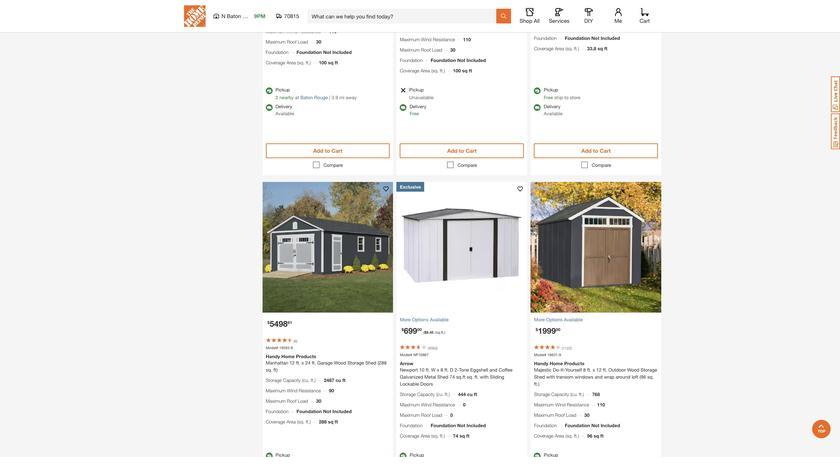 Task type: vqa. For each thing, say whether or not it's contained in the screenshot.


Task type: locate. For each thing, give the bounding box(es) containing it.
loft
[[632, 375, 639, 380]]

2 available for pickup image from the top
[[266, 454, 273, 458]]

$ 5498 81
[[268, 319, 292, 329]]

3 pickup from the left
[[544, 87, 559, 93]]

products up 24
[[296, 354, 316, 360]]

sq.
[[367, 8, 374, 14], [517, 9, 523, 14], [266, 368, 272, 373], [467, 375, 474, 380], [648, 375, 654, 380]]

area
[[555, 46, 565, 51], [287, 60, 296, 66], [421, 68, 430, 73], [287, 420, 296, 425], [421, 434, 430, 439], [555, 434, 565, 439]]

$ for 699
[[402, 328, 404, 333]]

2 horizontal spatial compare
[[592, 162, 612, 168]]

it- inside princeton do-it-yourself 10 ft. x 10 ft. outdoor ranch wood storage shed with smartside siding (100 sq. ft.)
[[295, 1, 300, 7]]

3 add to cart from the left
[[582, 148, 611, 154]]

capacity for 768
[[552, 392, 569, 398]]

sliding
[[490, 375, 505, 380]]

0 horizontal spatial 12
[[290, 361, 295, 366]]

2 horizontal spatial available shipping image
[[534, 104, 541, 111]]

handy up manhattan
[[266, 354, 280, 360]]

shed inside princeton do-it-yourself 10 ft. x 10 ft. outdoor ranch wood storage shed with smartside siding (100 sq. ft.)
[[297, 8, 308, 14]]

(96
[[640, 375, 647, 380]]

2 horizontal spatial add to cart button
[[534, 144, 659, 158]]

1 horizontal spatial add to cart
[[448, 148, 477, 154]]

delivery for unavailable
[[410, 104, 427, 109]]

0 horizontal spatial baton
[[227, 13, 241, 19]]

$ left 81
[[268, 320, 270, 326]]

0 vertical spatial home
[[282, 354, 295, 360]]

maximum roof load for 768
[[534, 413, 577, 419]]

outdoor inside princeton do-it-yourself 10 ft. x 10 ft. outdoor ranch wood storage shed with smartside siding (100 sq. ft.)
[[346, 1, 363, 7]]

1 vertical spatial it-
[[561, 368, 566, 373]]

storage capacity (cu. ft.) for 768
[[534, 392, 585, 398]]

maximum wind resistance for 768
[[534, 403, 590, 408]]

0 horizontal spatial it-
[[295, 1, 300, 7]]

1 horizontal spatial 110
[[463, 37, 471, 42]]

(sq. for 2487 cu ft
[[297, 420, 305, 425]]

2 delivery available from the left
[[544, 104, 563, 116]]

288 sq ft
[[319, 420, 338, 425]]

limited stock for pickup image
[[400, 88, 407, 93]]

110 down driftwood
[[463, 37, 471, 42]]

wood inside handy home products majestic do-it-yourself 8 ft. x 12 ft. outdoor wood storage shed with transom windows and wrap around loft (96 sq. ft.)
[[628, 368, 640, 373]]

2 add to cart from the left
[[448, 148, 477, 154]]

storage inside handy home products manhattan 12 ft. x 24 ft. garage wood storage shed (288 sq. ft)
[[348, 361, 364, 366]]

1 vertical spatial yourself
[[566, 368, 582, 373]]

compare for pickup 2 nearby at baton rouge | 3.9 mi away
[[324, 162, 343, 168]]

(
[[424, 331, 425, 335], [294, 339, 295, 344], [428, 346, 429, 351], [562, 346, 563, 351]]

0 horizontal spatial compare
[[324, 162, 343, 168]]

$ up model# 18631-8
[[536, 328, 538, 333]]

professionally installed princeton 10 ft. x 10 ft. outdoor wood storage shed with driftwood grey shingles (100 sq. ft.)
[[400, 2, 523, 21]]

(cu. down transom
[[571, 392, 578, 398]]

ft.
[[324, 1, 328, 7], [340, 1, 344, 7], [477, 2, 482, 7], [493, 2, 497, 7], [296, 361, 300, 366], [312, 361, 316, 366], [426, 368, 430, 373], [445, 368, 449, 373], [588, 368, 592, 373], [603, 368, 608, 373], [475, 375, 479, 380]]

options up $ 1999 00 in the bottom of the page
[[547, 317, 563, 323]]

(sq.
[[566, 46, 573, 51], [297, 60, 305, 66], [432, 68, 439, 73], [297, 420, 305, 425], [432, 434, 439, 439], [566, 434, 573, 439]]

1 add from the left
[[313, 148, 324, 154]]

1 vertical spatial baton
[[301, 95, 313, 100]]

area for 705
[[287, 60, 296, 66]]

shed inside the professionally installed princeton 10 ft. x 10 ft. outdoor wood storage shed with driftwood grey shingles (100 sq. ft.)
[[432, 9, 443, 14]]

shed inside arrow newport 10 ft. w x 8 ft. d 2-tone eggshell and coffee galvanized metal shed 74 sq.ft sq. ft. with sliding lockable doors
[[438, 375, 449, 380]]

1 horizontal spatial outdoor
[[499, 2, 516, 7]]

(cu. down 24
[[302, 378, 310, 384]]

free down unavailable
[[410, 111, 419, 116]]

444
[[458, 392, 466, 398]]

model# for (
[[400, 353, 413, 357]]

2 compare from the left
[[458, 162, 477, 168]]

0 horizontal spatial 00
[[418, 328, 422, 333]]

storage capacity (cu. ft.) for 705
[[266, 18, 316, 24]]

0 vertical spatial available for pickup image
[[266, 88, 273, 94]]

0 horizontal spatial do-
[[287, 1, 295, 7]]

0 vertical spatial do-
[[287, 1, 295, 7]]

1 vertical spatial 100
[[453, 68, 461, 73]]

1 more options available from the left
[[400, 317, 449, 323]]

1 horizontal spatial 12
[[597, 368, 602, 373]]

1 vertical spatial 0
[[451, 413, 453, 419]]

0 horizontal spatial products
[[296, 354, 316, 360]]

to
[[565, 95, 569, 100], [325, 148, 330, 154], [459, 148, 464, 154], [594, 148, 599, 154]]

maximum roof load for 2487 cu ft
[[266, 399, 308, 405]]

2 horizontal spatial 110
[[598, 403, 605, 408]]

0 horizontal spatial 0
[[451, 413, 453, 419]]

diy
[[585, 17, 594, 24]]

away
[[346, 95, 357, 100]]

0 horizontal spatial outdoor
[[346, 1, 363, 7]]

0 horizontal spatial home
[[282, 354, 295, 360]]

1 vertical spatial do-
[[553, 368, 561, 373]]

1 vertical spatial 100 sq ft
[[453, 68, 472, 73]]

1 horizontal spatial more options available
[[534, 317, 583, 323]]

74
[[450, 375, 455, 380], [453, 434, 459, 439]]

coverage area (sq. ft.) for 2487 cu ft
[[266, 420, 311, 425]]

delivery for free
[[544, 104, 561, 109]]

3 available shipping image from the left
[[534, 104, 541, 111]]

3 delivery from the left
[[544, 104, 561, 109]]

1 horizontal spatial do-
[[553, 368, 561, 373]]

storage inside handy home products majestic do-it-yourself 8 ft. x 12 ft. outdoor wood storage shed with transom windows and wrap around loft (96 sq. ft.)
[[641, 368, 658, 373]]

ft. right 24
[[312, 361, 316, 366]]

model# left 18631-
[[534, 353, 547, 357]]

princeton up the "70815" button
[[266, 1, 286, 7]]

1 horizontal spatial cu
[[467, 392, 473, 398]]

wind down doors
[[421, 403, 432, 408]]

0 horizontal spatial free
[[410, 111, 419, 116]]

pickup for free
[[544, 87, 559, 93]]

2 horizontal spatial add
[[582, 148, 592, 154]]

capacity right 9pm
[[283, 18, 301, 24]]

x up windows
[[593, 368, 596, 373]]

roof for 444 cu ft
[[421, 413, 431, 419]]

2 delivery from the left
[[410, 104, 427, 109]]

12 up 768
[[597, 368, 602, 373]]

storage capacity (cu. ft.) down transom
[[534, 392, 585, 398]]

foundation not included for 232.7
[[565, 35, 620, 41]]

wood right 9pm
[[266, 8, 278, 14]]

$ for 1999
[[536, 328, 538, 333]]

cu right 444
[[467, 392, 473, 398]]

foundation not included for 768
[[565, 423, 620, 429]]

handy for handy home products manhattan 12 ft. x 24 ft. garage wood storage shed (288 sq. ft)
[[266, 354, 280, 360]]

sq. inside handy home products majestic do-it-yourself 8 ft. x 12 ft. outdoor wood storage shed with transom windows and wrap around loft (96 sq. ft.)
[[648, 375, 654, 380]]

yourself
[[300, 1, 316, 7], [566, 368, 582, 373]]

handy inside handy home products majestic do-it-yourself 8 ft. x 12 ft. outdoor wood storage shed with transom windows and wrap around loft (96 sq. ft.)
[[534, 361, 549, 367]]

wood
[[266, 8, 278, 14], [400, 9, 412, 14], [334, 361, 346, 366], [628, 368, 640, 373]]

0 vertical spatial cu
[[336, 378, 341, 384]]

0 horizontal spatial more
[[400, 317, 411, 323]]

wind for 768
[[556, 403, 566, 408]]

more options available up $ 1999 00 in the bottom of the page
[[534, 317, 583, 323]]

$ left 9
[[402, 328, 404, 333]]

baton
[[227, 13, 241, 19], [301, 95, 313, 100]]

storage capacity (cu. ft.) up services
[[534, 4, 585, 10]]

wind for 705
[[287, 29, 298, 34]]

with left smartside
[[310, 8, 318, 14]]

pickup up ship
[[544, 87, 559, 93]]

resistance
[[567, 15, 590, 20], [299, 29, 321, 34], [433, 37, 455, 42], [299, 388, 321, 394], [433, 403, 455, 408], [567, 403, 590, 408]]

compare for pickup unavailable
[[458, 162, 477, 168]]

products up transom
[[565, 361, 585, 367]]

baton inside pickup 2 nearby at baton rouge | 3.9 mi away
[[301, 95, 313, 100]]

5498
[[270, 319, 288, 329]]

maximum roof load for 444 cu ft
[[400, 413, 443, 419]]

outdoor up "siding"
[[346, 1, 363, 7]]

wind down manhattan
[[287, 388, 298, 394]]

x
[[330, 1, 332, 7], [483, 2, 485, 7], [302, 361, 304, 366], [437, 368, 440, 373], [593, 368, 596, 373]]

0 horizontal spatial princeton
[[266, 1, 286, 7]]

110 down 768
[[598, 403, 605, 408]]

free inside delivery free
[[410, 111, 419, 116]]

x inside the professionally installed princeton 10 ft. x 10 ft. outdoor wood storage shed with driftwood grey shingles (100 sq. ft.)
[[483, 2, 485, 7]]

1 vertical spatial available for pickup image
[[266, 454, 273, 458]]

00 left 9
[[418, 328, 422, 333]]

shop all
[[520, 17, 540, 24]]

products inside handy home products manhattan 12 ft. x 24 ft. garage wood storage shed (288 sq. ft)
[[296, 354, 316, 360]]

not for 705
[[323, 49, 331, 55]]

2 horizontal spatial delivery
[[544, 104, 561, 109]]

coverage area (sq. ft.) for 232.7
[[534, 46, 580, 51]]

00 up 18631-
[[556, 328, 561, 333]]

model# up arrow
[[400, 353, 413, 357]]

0 vertical spatial 110
[[329, 29, 337, 34]]

0 horizontal spatial more options available link
[[400, 316, 524, 324]]

princeton do-it-yourself 10 ft. x 10 ft. outdoor ranch wood storage shed with smartside siding (100 sq. ft.)
[[266, 1, 380, 14]]

3 compare from the left
[[592, 162, 612, 168]]

add to cart button
[[266, 144, 390, 158], [400, 144, 524, 158], [534, 144, 659, 158]]

sq. inside princeton do-it-yourself 10 ft. x 10 ft. outdoor ranch wood storage shed with smartside siding (100 sq. ft.)
[[367, 8, 374, 14]]

wrap
[[604, 375, 615, 380]]

0 horizontal spatial available shipping image
[[266, 104, 273, 111]]

included for 768
[[601, 423, 620, 429]]

yourself inside princeton do-it-yourself 10 ft. x 10 ft. outdoor ranch wood storage shed with smartside siding (100 sq. ft.)
[[300, 1, 316, 7]]

newport 10 ft. w x 8 ft. d 2-tone eggshell and coffee galvanized metal shed 74 sq.ft sq. ft. with sliding lockable doors image
[[397, 182, 528, 313]]

pickup up 'nearby'
[[276, 87, 290, 93]]

x inside princeton do-it-yourself 10 ft. x 10 ft. outdoor ranch wood storage shed with smartside siding (100 sq. ft.)
[[330, 1, 332, 7]]

1 horizontal spatial 00
[[556, 328, 561, 333]]

1 vertical spatial free
[[410, 111, 419, 116]]

capacity for 2487 cu ft
[[283, 378, 301, 384]]

0 horizontal spatial rouge
[[243, 13, 259, 19]]

1 vertical spatial and
[[595, 375, 603, 380]]

1 horizontal spatial handy
[[534, 361, 549, 367]]

1 compare from the left
[[324, 162, 343, 168]]

00 for 1999
[[556, 328, 561, 333]]

and left wrap
[[595, 375, 603, 380]]

2
[[276, 95, 278, 100]]

sq. left the ft)
[[266, 368, 272, 373]]

maximum roof load
[[266, 39, 308, 45], [400, 47, 443, 53], [266, 399, 308, 405], [400, 413, 443, 419], [534, 413, 577, 419]]

with down majestic
[[547, 375, 555, 380]]

( 1122 )
[[562, 346, 572, 351]]

1 horizontal spatial add
[[448, 148, 458, 154]]

storage capacity (cu. ft.) down doors
[[400, 392, 450, 398]]

not for 2487 cu ft
[[323, 409, 331, 415]]

home inside handy home products manhattan 12 ft. x 24 ft. garage wood storage shed (288 sq. ft)
[[282, 354, 295, 360]]

1 horizontal spatial home
[[550, 361, 563, 367]]

3 add to cart button from the left
[[534, 144, 659, 158]]

driftwood
[[454, 9, 474, 14]]

00 inside $ 1999 00
[[556, 328, 561, 333]]

foundation
[[534, 35, 557, 41], [565, 35, 591, 41], [266, 49, 289, 55], [297, 49, 322, 55], [400, 57, 423, 63], [431, 57, 456, 63], [266, 409, 289, 415], [297, 409, 322, 415], [400, 423, 423, 429], [431, 423, 456, 429], [534, 423, 557, 429], [565, 423, 591, 429]]

0 vertical spatial baton
[[227, 13, 241, 19]]

installed
[[431, 2, 448, 7]]

more up the 699
[[400, 317, 411, 323]]

delivery available down 'nearby'
[[276, 104, 295, 116]]

sq. down ranch on the top left
[[367, 8, 374, 14]]

(cu. for 705
[[302, 18, 310, 24]]

0 vertical spatial 74
[[450, 375, 455, 380]]

0 vertical spatial it-
[[295, 1, 300, 7]]

products inside handy home products majestic do-it-yourself 8 ft. x 12 ft. outdoor wood storage shed with transom windows and wrap around loft (96 sq. ft.)
[[565, 361, 585, 367]]

wood down professionally
[[400, 9, 412, 14]]

coverage area (sq. ft.) for 444 cu ft
[[400, 434, 445, 439]]

2 add from the left
[[448, 148, 458, 154]]

load for 444 cu ft
[[432, 413, 443, 419]]

grey
[[476, 9, 486, 14]]

shed
[[297, 8, 308, 14], [432, 9, 443, 14], [366, 361, 377, 366], [438, 375, 449, 380], [534, 375, 545, 380]]

12
[[290, 361, 295, 366], [597, 368, 602, 373]]

capacity down manhattan
[[283, 378, 301, 384]]

available up the /sq.ft.
[[430, 317, 449, 323]]

699
[[404, 327, 418, 336]]

capacity
[[552, 4, 569, 10], [283, 18, 301, 24], [283, 378, 301, 384], [417, 392, 435, 398], [552, 392, 569, 398]]

) for ( 6 )
[[297, 339, 298, 344]]

1 horizontal spatial available shipping image
[[400, 104, 407, 111]]

0 vertical spatial free
[[544, 95, 553, 100]]

(cu. left 444
[[437, 392, 444, 398]]

cu right 2487
[[336, 378, 341, 384]]

add to cart button for pickup unavailable
[[400, 144, 524, 158]]

1 options from the left
[[412, 317, 429, 323]]

1 horizontal spatial model#
[[400, 353, 413, 357]]

1 pickup from the left
[[276, 87, 290, 93]]

princeton inside princeton do-it-yourself 10 ft. x 10 ft. outdoor ranch wood storage shed with smartside siding (100 sq. ft.)
[[266, 1, 286, 7]]

add to cart button for pickup 2 nearby at baton rouge | 3.9 mi away
[[266, 144, 390, 158]]

2 options from the left
[[547, 317, 563, 323]]

to for pickup free ship to store
[[594, 148, 599, 154]]

it- up 70815
[[295, 1, 300, 7]]

(cu. left diy button
[[571, 4, 578, 10]]

galvanized
[[400, 375, 423, 380]]

do- up transom
[[553, 368, 561, 373]]

1 00 from the left
[[418, 328, 422, 333]]

1 horizontal spatial 100 sq ft
[[453, 68, 472, 73]]

model# left '19593-'
[[266, 346, 278, 350]]

home
[[282, 354, 295, 360], [550, 361, 563, 367]]

pickup inside the pickup free ship to store
[[544, 87, 559, 93]]

1 vertical spatial products
[[565, 361, 585, 367]]

30 for 2487 cu ft
[[316, 399, 322, 405]]

0 vertical spatial products
[[296, 354, 316, 360]]

100
[[319, 60, 327, 66], [453, 68, 461, 73]]

0 vertical spatial 100
[[319, 60, 327, 66]]

0 horizontal spatial 100 sq ft
[[319, 60, 338, 66]]

1 horizontal spatial and
[[595, 375, 603, 380]]

1 vertical spatial cu
[[467, 392, 473, 398]]

30 for 705
[[316, 39, 322, 45]]

delivery for 2
[[276, 104, 292, 109]]

0 horizontal spatial model#
[[266, 346, 278, 350]]

1 more options available link from the left
[[400, 316, 524, 324]]

cart for pickup 2 nearby at baton rouge | 3.9 mi away
[[332, 148, 343, 154]]

with down eggshell at the right of the page
[[480, 375, 489, 380]]

available for pickup image
[[534, 88, 541, 94], [400, 454, 407, 458], [534, 454, 541, 458]]

storage inside princeton do-it-yourself 10 ft. x 10 ft. outdoor ranch wood storage shed with smartside siding (100 sq. ft.)
[[280, 8, 296, 14]]

capacity down doors
[[417, 392, 435, 398]]

)
[[445, 331, 446, 335], [297, 339, 298, 344], [437, 346, 438, 351], [571, 346, 572, 351]]

coverage for 768
[[534, 434, 554, 439]]

2 pickup from the left
[[410, 87, 424, 93]]

0 horizontal spatial add to cart button
[[266, 144, 390, 158]]

and inside handy home products majestic do-it-yourself 8 ft. x 12 ft. outdoor wood storage shed with transom windows and wrap around loft (96 sq. ft.)
[[595, 375, 603, 380]]

232.7
[[593, 4, 604, 10]]

pickup inside pickup 2 nearby at baton rouge | 3.9 mi away
[[276, 87, 290, 93]]

delivery available for ship
[[544, 104, 563, 116]]

12 inside handy home products majestic do-it-yourself 8 ft. x 12 ft. outdoor wood storage shed with transom windows and wrap around loft (96 sq. ft.)
[[597, 368, 602, 373]]

ft.) inside the professionally installed princeton 10 ft. x 10 ft. outdoor wood storage shed with driftwood grey shingles (100 sq. ft.)
[[400, 16, 406, 21]]

1 delivery available from the left
[[276, 104, 295, 116]]

me button
[[608, 8, 629, 24]]

model# for 1999
[[534, 353, 547, 357]]

(100 inside the professionally installed princeton 10 ft. x 10 ft. outdoor wood storage shed with driftwood grey shingles (100 sq. ft.)
[[506, 9, 515, 14]]

$ inside $ 1999 00
[[536, 328, 538, 333]]

options up $ 699 00 ( $ 9 . 45 /sq.ft. )
[[412, 317, 429, 323]]

available shipping image for pickup free ship to store
[[534, 104, 541, 111]]

1 vertical spatial 110
[[463, 37, 471, 42]]

do- inside handy home products majestic do-it-yourself 8 ft. x 12 ft. outdoor wood storage shed with transom windows and wrap around loft (96 sq. ft.)
[[553, 368, 561, 373]]

0 vertical spatial 100 sq ft
[[319, 60, 338, 66]]

1 delivery from the left
[[276, 104, 292, 109]]

and inside arrow newport 10 ft. w x 8 ft. d 2-tone eggshell and coffee galvanized metal shed 74 sq.ft sq. ft. with sliding lockable doors
[[490, 368, 498, 373]]

sq.ft
[[457, 375, 466, 380]]

outdoor up around
[[609, 368, 626, 373]]

8
[[291, 346, 293, 350], [560, 353, 562, 357], [441, 368, 444, 373], [584, 368, 586, 373]]

1 horizontal spatial it-
[[561, 368, 566, 373]]

1 available shipping image from the left
[[266, 104, 273, 111]]

1 horizontal spatial 100
[[453, 68, 461, 73]]

majestic do-it-yourself 8 ft. x 12 ft. outdoor wood storage shed with transom windows and wrap around loft (96 sq. ft.) image
[[531, 182, 662, 313]]

x left 24
[[302, 361, 304, 366]]

2 available shipping image from the left
[[400, 104, 407, 111]]

0 horizontal spatial (100
[[357, 8, 366, 14]]

majestic
[[534, 368, 552, 373]]

sq. up shop
[[517, 9, 523, 14]]

more options available up $ 699 00 ( $ 9 . 45 /sq.ft. )
[[400, 317, 449, 323]]

outdoor inside the professionally installed princeton 10 ft. x 10 ft. outdoor wood storage shed with driftwood grey shingles (100 sq. ft.)
[[499, 2, 516, 7]]

capacity down transom
[[552, 392, 569, 398]]

0 vertical spatial rouge
[[243, 13, 259, 19]]

not for 232.7
[[592, 35, 600, 41]]

1 horizontal spatial rouge
[[314, 95, 328, 100]]

princeton up driftwood
[[450, 2, 470, 7]]

0 horizontal spatial 100
[[319, 60, 327, 66]]

0 vertical spatial and
[[490, 368, 498, 373]]

(100 right the shingles
[[506, 9, 515, 14]]

110 down the 705
[[329, 29, 337, 34]]

2 add to cart button from the left
[[400, 144, 524, 158]]

110 for grey
[[463, 37, 471, 42]]

0 vertical spatial handy
[[266, 354, 280, 360]]

1 more from the left
[[400, 317, 411, 323]]

model# 19593-8
[[266, 346, 293, 350]]

available shipping image
[[266, 104, 273, 111], [400, 104, 407, 111], [534, 104, 541, 111]]

add for pickup unavailable
[[448, 148, 458, 154]]

1 horizontal spatial delivery available
[[544, 104, 563, 116]]

1 horizontal spatial options
[[547, 317, 563, 323]]

2 more from the left
[[534, 317, 545, 323]]

sq
[[598, 46, 603, 51], [328, 60, 334, 66], [463, 68, 468, 73], [328, 420, 334, 425], [460, 434, 465, 439], [594, 434, 600, 439]]

ft
[[605, 46, 608, 51], [335, 60, 338, 66], [469, 68, 472, 73], [343, 378, 346, 384], [474, 392, 477, 398], [335, 420, 338, 425], [467, 434, 470, 439], [601, 434, 604, 439]]

area for 768
[[555, 434, 565, 439]]

110
[[329, 29, 337, 34], [463, 37, 471, 42], [598, 403, 605, 408]]

2 more options available from the left
[[534, 317, 583, 323]]

$
[[268, 320, 270, 326], [402, 328, 404, 333], [536, 328, 538, 333], [425, 331, 427, 335]]

storage inside the professionally installed princeton 10 ft. x 10 ft. outdoor wood storage shed with driftwood grey shingles (100 sq. ft.)
[[414, 9, 430, 14]]

1 horizontal spatial add to cart button
[[400, 144, 524, 158]]

rouge left |
[[314, 95, 328, 100]]

1 horizontal spatial delivery
[[410, 104, 427, 109]]

$ 1999 00
[[536, 327, 561, 336]]

home down '19593-'
[[282, 354, 295, 360]]

outdoor up the shingles
[[499, 2, 516, 7]]

wood up loft
[[628, 368, 640, 373]]

( 6 )
[[294, 339, 298, 344]]

0 horizontal spatial more options available
[[400, 317, 449, 323]]

ft. up the shingles
[[493, 2, 497, 7]]

1 horizontal spatial more
[[534, 317, 545, 323]]

home for do-
[[550, 361, 563, 367]]

4562
[[429, 346, 437, 351]]

) for ( 4562 )
[[437, 346, 438, 351]]

1 vertical spatial rouge
[[314, 95, 328, 100]]

products
[[296, 354, 316, 360], [565, 361, 585, 367]]

me
[[615, 17, 622, 24]]

1 horizontal spatial yourself
[[566, 368, 582, 373]]

delivery available down ship
[[544, 104, 563, 116]]

add to cart for pickup free ship to store
[[582, 148, 611, 154]]

maximum
[[534, 15, 554, 20], [266, 29, 286, 34], [400, 37, 420, 42], [266, 39, 286, 45], [400, 47, 420, 53], [266, 388, 286, 394], [266, 399, 286, 405], [400, 403, 420, 408], [534, 403, 554, 408], [400, 413, 420, 419], [534, 413, 554, 419]]

outdoor inside handy home products majestic do-it-yourself 8 ft. x 12 ft. outdoor wood storage shed with transom windows and wrap around loft (96 sq. ft.)
[[609, 368, 626, 373]]

coverage for 232.7
[[534, 46, 554, 51]]

more options available link
[[400, 316, 524, 324], [534, 316, 659, 324]]

(cu.
[[571, 4, 578, 10], [302, 18, 310, 24], [302, 378, 310, 384], [437, 392, 444, 398], [571, 392, 578, 398]]

delivery down ship
[[544, 104, 561, 109]]

0 horizontal spatial delivery available
[[276, 104, 295, 116]]

baton right "n"
[[227, 13, 241, 19]]

70815
[[284, 13, 299, 19]]

0
[[463, 403, 466, 408], [451, 413, 453, 419]]

free left ship
[[544, 95, 553, 100]]

storage capacity (cu. ft.) right 9pm
[[266, 18, 316, 24]]

0 vertical spatial yourself
[[300, 1, 316, 7]]

sq. right (96
[[648, 375, 654, 380]]

1 horizontal spatial 0
[[463, 403, 466, 408]]

wood right garage
[[334, 361, 346, 366]]

(cu. right 70815
[[302, 18, 310, 24]]

1 vertical spatial 12
[[597, 368, 602, 373]]

0 horizontal spatial pickup
[[276, 87, 290, 93]]

1 horizontal spatial princeton
[[450, 2, 470, 7]]

home inside handy home products majestic do-it-yourself 8 ft. x 12 ft. outdoor wood storage shed with transom windows and wrap around loft (96 sq. ft.)
[[550, 361, 563, 367]]

ft. up "siding"
[[340, 1, 344, 7]]

with down installed
[[444, 9, 453, 14]]

maximum roof load for 705
[[266, 39, 308, 45]]

2 horizontal spatial pickup
[[544, 87, 559, 93]]

0 horizontal spatial and
[[490, 368, 498, 373]]

compare
[[324, 162, 343, 168], [458, 162, 477, 168], [592, 162, 612, 168]]

options
[[412, 317, 429, 323], [547, 317, 563, 323]]

do-
[[287, 1, 295, 7], [553, 368, 561, 373]]

storage capacity (cu. ft.) down the ft)
[[266, 378, 316, 384]]

delivery down unavailable
[[410, 104, 427, 109]]

with
[[310, 8, 318, 14], [444, 9, 453, 14], [480, 375, 489, 380], [547, 375, 555, 380]]

0 horizontal spatial cu
[[336, 378, 341, 384]]

1 horizontal spatial (100
[[506, 9, 515, 14]]

roof for 768
[[556, 413, 565, 419]]

available shipping image for pickup 2 nearby at baton rouge | 3.9 mi away
[[266, 104, 273, 111]]

90
[[329, 388, 334, 394]]

2 00 from the left
[[556, 328, 561, 333]]

more for 1999
[[534, 317, 545, 323]]

1 add to cart button from the left
[[266, 144, 390, 158]]

coverage area (sq. ft.)
[[534, 46, 580, 51], [266, 60, 311, 66], [400, 68, 445, 73], [266, 420, 311, 425], [400, 434, 445, 439], [534, 434, 580, 439]]

cu
[[336, 378, 341, 384], [467, 392, 473, 398]]

rouge right "n"
[[243, 13, 259, 19]]

not for 444 cu ft
[[458, 423, 466, 429]]

1 vertical spatial handy
[[534, 361, 549, 367]]

0 horizontal spatial 110
[[329, 29, 337, 34]]

available for pickup image
[[266, 88, 273, 94], [266, 454, 273, 458]]

( for ( 6 )
[[294, 339, 295, 344]]

and up sliding in the right of the page
[[490, 368, 498, 373]]

foundation not included
[[565, 35, 620, 41], [297, 49, 352, 55], [431, 57, 486, 63], [297, 409, 352, 415], [431, 423, 486, 429], [565, 423, 620, 429]]

ft. left 24
[[296, 361, 300, 366]]

products for yourself
[[565, 361, 585, 367]]

2 horizontal spatial model#
[[534, 353, 547, 357]]

arrow
[[400, 361, 414, 367]]

( inside $ 699 00 ( $ 9 . 45 /sq.ft. )
[[424, 331, 425, 335]]

handy home products majestic do-it-yourself 8 ft. x 12 ft. outdoor wood storage shed with transom windows and wrap around loft (96 sq. ft.)
[[534, 361, 658, 387]]

0 vertical spatial 0
[[463, 403, 466, 408]]

(100 down ranch on the top left
[[357, 8, 366, 14]]

100 sq ft for pickup unavailable
[[453, 68, 472, 73]]

wind down transom
[[556, 403, 566, 408]]

handy inside handy home products manhattan 12 ft. x 24 ft. garage wood storage shed (288 sq. ft)
[[266, 354, 280, 360]]

do- inside princeton do-it-yourself 10 ft. x 10 ft. outdoor ranch wood storage shed with smartside siding (100 sq. ft.)
[[287, 1, 295, 7]]

0 horizontal spatial delivery
[[276, 104, 292, 109]]

sq for 444 cu ft
[[460, 434, 465, 439]]

1 add to cart from the left
[[313, 148, 343, 154]]

sq. right sq.ft
[[467, 375, 474, 380]]

00 inside $ 699 00 ( $ 9 . 45 /sq.ft. )
[[418, 328, 422, 333]]

0 horizontal spatial handy
[[266, 354, 280, 360]]

do- up 70815
[[287, 1, 295, 7]]

3 add from the left
[[582, 148, 592, 154]]

included for 232.7
[[601, 35, 620, 41]]

load for 705
[[298, 39, 308, 45]]

more for (
[[400, 317, 411, 323]]

coverage for 444 cu ft
[[400, 434, 420, 439]]

12 right manhattan
[[290, 361, 295, 366]]

x up grey
[[483, 2, 485, 7]]

$ inside $ 5498 81
[[268, 320, 270, 326]]

model# np10867
[[400, 353, 429, 357]]

home down 18631-
[[550, 361, 563, 367]]

1 horizontal spatial free
[[544, 95, 553, 100]]

ft.) inside princeton do-it-yourself 10 ft. x 10 ft. outdoor ranch wood storage shed with smartside siding (100 sq. ft.)
[[375, 8, 380, 14]]

coverage
[[534, 46, 554, 51], [266, 60, 285, 66], [400, 68, 420, 73], [266, 420, 285, 425], [400, 434, 420, 439], [534, 434, 554, 439]]

baton right at
[[301, 95, 313, 100]]

0 horizontal spatial yourself
[[300, 1, 316, 7]]

pickup inside pickup unavailable
[[410, 87, 424, 93]]

2 more options available link from the left
[[534, 316, 659, 324]]

2-
[[455, 368, 459, 373]]

delivery down 'nearby'
[[276, 104, 292, 109]]

(100 inside princeton do-it-yourself 10 ft. x 10 ft. outdoor ranch wood storage shed with smartside siding (100 sq. ft.)
[[357, 8, 366, 14]]

sq for 2487 cu ft
[[328, 420, 334, 425]]

capacity for 705
[[283, 18, 301, 24]]

available down 'nearby'
[[276, 111, 295, 116]]

add to cart for pickup 2 nearby at baton rouge | 3.9 mi away
[[313, 148, 343, 154]]

x right w
[[437, 368, 440, 373]]

free inside the pickup free ship to store
[[544, 95, 553, 100]]



Task type: describe. For each thing, give the bounding box(es) containing it.
around
[[616, 375, 631, 380]]

professionally installed princeton 10 ft. x 10 ft. outdoor wood storage shed with driftwood grey shingles (100 sq. ft.) link
[[400, 0, 524, 22]]

100 for pickup unavailable
[[453, 68, 461, 73]]

not for 768
[[592, 423, 600, 429]]

services
[[549, 17, 570, 24]]

storage capacity (cu. ft.) for 232.7
[[534, 4, 585, 10]]

foundation not included for 2487 cu ft
[[297, 409, 352, 415]]

cart link
[[638, 8, 653, 24]]

/sq.ft.
[[435, 331, 445, 335]]

110 for with
[[329, 29, 337, 34]]

wind down what can we help you find today? search box
[[421, 37, 432, 42]]

19593-
[[279, 346, 291, 350]]

baton rouge link
[[301, 95, 328, 100]]

with inside arrow newport 10 ft. w x 8 ft. d 2-tone eggshell and coffee galvanized metal shed 74 sq.ft sq. ft. with sliding lockable doors
[[480, 375, 489, 380]]

included for 444 cu ft
[[467, 423, 486, 429]]

(cu. for 768
[[571, 392, 578, 398]]

unavailable
[[410, 95, 434, 100]]

1 vertical spatial 74
[[453, 434, 459, 439]]

ft. left d
[[445, 368, 449, 373]]

exclusive
[[400, 184, 421, 190]]

shop all button
[[519, 8, 541, 24]]

included for 705
[[333, 49, 352, 55]]

wood inside handy home products manhattan 12 ft. x 24 ft. garage wood storage shed (288 sq. ft)
[[334, 361, 346, 366]]

288
[[319, 420, 327, 425]]

9pm
[[254, 13, 266, 19]]

wood inside princeton do-it-yourself 10 ft. x 10 ft. outdoor ranch wood storage shed with smartside siding (100 sq. ft.)
[[266, 8, 278, 14]]

(288
[[378, 361, 387, 366]]

more options available link for 1999
[[534, 316, 659, 324]]

sq. inside handy home products manhattan 12 ft. x 24 ft. garage wood storage shed (288 sq. ft)
[[266, 368, 272, 373]]

coverage area (sq. ft.) for 768
[[534, 434, 580, 439]]

storage capacity (cu. ft.) for 2487 cu ft
[[266, 378, 316, 384]]

smartside
[[320, 8, 341, 14]]

add for pickup 2 nearby at baton rouge | 3.9 mi away
[[313, 148, 324, 154]]

resistance for 705
[[299, 29, 321, 34]]

1999
[[538, 327, 556, 336]]

ft. up smartside
[[324, 1, 328, 7]]

pickup 2 nearby at baton rouge | 3.9 mi away
[[276, 87, 357, 100]]

handy home products manhattan 12 ft. x 24 ft. garage wood storage shed (288 sq. ft)
[[266, 354, 387, 373]]

storage capacity (cu. ft.) for 444 cu ft
[[400, 392, 450, 398]]

available up 1122 on the right bottom
[[564, 317, 583, 323]]

81
[[288, 320, 292, 326]]

pickup for 2
[[276, 87, 290, 93]]

roof for 705
[[287, 39, 297, 45]]

pickup free ship to store
[[544, 87, 581, 100]]

10 inside arrow newport 10 ft. w x 8 ft. d 2-tone eggshell and coffee galvanized metal shed 74 sq.ft sq. ft. with sliding lockable doors
[[420, 368, 425, 373]]

45
[[430, 331, 434, 335]]

diy button
[[578, 8, 600, 24]]

options for (
[[412, 317, 429, 323]]

handy for handy home products majestic do-it-yourself 8 ft. x 12 ft. outdoor wood storage shed with transom windows and wrap around loft (96 sq. ft.)
[[534, 361, 549, 367]]

( for ( 1122 )
[[562, 346, 563, 351]]

What can we help you find today? search field
[[312, 9, 496, 23]]

0 for load
[[451, 413, 453, 419]]

x inside handy home products manhattan 12 ft. x 24 ft. garage wood storage shed (288 sq. ft)
[[302, 361, 304, 366]]

maximum wind resistance for 444 cu ft
[[400, 403, 455, 408]]

shed inside handy home products majestic do-it-yourself 8 ft. x 12 ft. outdoor wood storage shed with transom windows and wrap around loft (96 sq. ft.)
[[534, 375, 545, 380]]

33.8 sq ft
[[588, 46, 608, 51]]

(sq. for 768
[[566, 434, 573, 439]]

resistance for 444 cu ft
[[433, 403, 455, 408]]

3.9
[[332, 95, 338, 100]]

home for 12
[[282, 354, 295, 360]]

cart for pickup unavailable
[[466, 148, 477, 154]]

6
[[295, 339, 297, 344]]

coverage for 2487 cu ft
[[266, 420, 285, 425]]

capacity for 232.7
[[552, 4, 569, 10]]

princeton do-it-yourself 10 ft. x 10 ft. outdoor ranch wood storage shed with smartside siding (100 sq. ft.) link
[[266, 0, 390, 14]]

mi
[[340, 95, 345, 100]]

more options available link for (
[[400, 316, 524, 324]]

coverage for 705
[[266, 60, 285, 66]]

foundation not included for 705
[[297, 49, 352, 55]]

sq for 232.7
[[598, 46, 603, 51]]

d
[[450, 368, 454, 373]]

18631-
[[548, 353, 560, 357]]

705
[[324, 18, 332, 24]]

services button
[[549, 8, 570, 24]]

rouge inside pickup 2 nearby at baton rouge | 3.9 mi away
[[314, 95, 328, 100]]

cu for 2487
[[336, 378, 341, 384]]

8 inside arrow newport 10 ft. w x 8 ft. d 2-tone eggshell and coffee galvanized metal shed 74 sq.ft sq. ft. with sliding lockable doors
[[441, 368, 444, 373]]

store
[[570, 95, 581, 100]]

siding
[[342, 8, 356, 14]]

( for ( 4562 )
[[428, 346, 429, 351]]

ship
[[555, 95, 564, 100]]

coverage area (sq. ft.) for 705
[[266, 60, 311, 66]]

live chat image
[[832, 77, 841, 112]]

newport
[[400, 368, 418, 373]]

0 for resistance
[[463, 403, 466, 408]]

24
[[305, 361, 311, 366]]

included for 2487 cu ft
[[333, 409, 352, 415]]

ft. down eggshell at the right of the page
[[475, 375, 479, 380]]

wind for 444 cu ft
[[421, 403, 432, 408]]

maximum wind resistance for 705
[[266, 29, 321, 34]]

foundation not included for 444 cu ft
[[431, 423, 486, 429]]

70815 button
[[276, 13, 300, 19]]

8 inside handy home products majestic do-it-yourself 8 ft. x 12 ft. outdoor wood storage shed with transom windows and wrap around loft (96 sq. ft.)
[[584, 368, 586, 373]]

1 available for pickup image from the top
[[266, 88, 273, 94]]

yourself inside handy home products majestic do-it-yourself 8 ft. x 12 ft. outdoor wood storage shed with transom windows and wrap around loft (96 sq. ft.)
[[566, 368, 582, 373]]

metal
[[425, 375, 436, 380]]

delivery available for nearby
[[276, 104, 295, 116]]

768
[[593, 392, 600, 398]]

wood inside the professionally installed princeton 10 ft. x 10 ft. outdoor wood storage shed with driftwood grey shingles (100 sq. ft.)
[[400, 9, 412, 14]]

it- inside handy home products majestic do-it-yourself 8 ft. x 12 ft. outdoor wood storage shed with transom windows and wrap around loft (96 sq. ft.)
[[561, 368, 566, 373]]

sq for 768
[[594, 434, 600, 439]]

96
[[588, 434, 593, 439]]

cart for pickup free ship to store
[[600, 148, 611, 154]]

ft. up wrap
[[603, 368, 608, 373]]

all
[[534, 17, 540, 24]]

n baton rouge
[[222, 13, 259, 19]]

|
[[330, 95, 331, 100]]

ft.) inside handy home products majestic do-it-yourself 8 ft. x 12 ft. outdoor wood storage shed with transom windows and wrap around loft (96 sq. ft.)
[[534, 382, 540, 387]]

tone
[[459, 368, 469, 373]]

(cu. for 2487 cu ft
[[302, 378, 310, 384]]

products for x
[[296, 354, 316, 360]]

(sq. for 444 cu ft
[[432, 434, 439, 439]]

garage
[[318, 361, 333, 366]]

doors
[[421, 382, 433, 387]]

33.8
[[588, 46, 597, 51]]

(sq. for 705
[[297, 60, 305, 66]]

) inside $ 699 00 ( $ 9 . 45 /sq.ft. )
[[445, 331, 446, 335]]

arrow newport 10 ft. w x 8 ft. d 2-tone eggshell and coffee galvanized metal shed 74 sq.ft sq. ft. with sliding lockable doors
[[400, 361, 513, 387]]

12 inside handy home products manhattan 12 ft. x 24 ft. garage wood storage shed (288 sq. ft)
[[290, 361, 295, 366]]

add for pickup free ship to store
[[582, 148, 592, 154]]

manhattan 12 ft. x 24 ft. garage wood storage shed (288 sq. ft) image
[[263, 182, 394, 313]]

eggshell
[[471, 368, 489, 373]]

ranch
[[364, 1, 378, 7]]

wind right all
[[556, 15, 566, 20]]

ft)
[[274, 368, 278, 373]]

with inside handy home products majestic do-it-yourself 8 ft. x 12 ft. outdoor wood storage shed with transom windows and wrap around loft (96 sq. ft.)
[[547, 375, 555, 380]]

to inside the pickup free ship to store
[[565, 95, 569, 100]]

ft. left w
[[426, 368, 430, 373]]

100 for pickup 2 nearby at baton rouge | 3.9 mi away
[[319, 60, 327, 66]]

transom
[[557, 375, 574, 380]]

sq. inside the professionally installed princeton 10 ft. x 10 ft. outdoor wood storage shed with driftwood grey shingles (100 sq. ft.)
[[517, 9, 523, 14]]

the home depot logo image
[[184, 5, 206, 27]]

lockable
[[400, 382, 419, 387]]

x inside arrow newport 10 ft. w x 8 ft. d 2-tone eggshell and coffee galvanized metal shed 74 sq.ft sq. ft. with sliding lockable doors
[[437, 368, 440, 373]]

free for pickup free ship to store
[[544, 95, 553, 100]]

$ left .
[[425, 331, 427, 335]]

) for ( 1122 )
[[571, 346, 572, 351]]

74 sq ft
[[453, 434, 470, 439]]

available shipping image for pickup unavailable
[[400, 104, 407, 111]]

resistance for 2487 cu ft
[[299, 388, 321, 394]]

more options available for 1999
[[534, 317, 583, 323]]

to for pickup 2 nearby at baton rouge | 3.9 mi away
[[325, 148, 330, 154]]

windows
[[575, 375, 594, 380]]

w
[[432, 368, 436, 373]]

feedback link image
[[832, 113, 841, 150]]

add to cart button for pickup free ship to store
[[534, 144, 659, 158]]

9
[[427, 331, 429, 335]]

professionally
[[400, 2, 429, 7]]

sq. inside arrow newport 10 ft. w x 8 ft. d 2-tone eggshell and coffee galvanized metal shed 74 sq.ft sq. ft. with sliding lockable doors
[[467, 375, 474, 380]]

with inside the professionally installed princeton 10 ft. x 10 ft. outdoor wood storage shed with driftwood grey shingles (100 sq. ft.)
[[444, 9, 453, 14]]

compare for pickup free ship to store
[[592, 162, 612, 168]]

delivery free
[[410, 104, 427, 116]]

load for 768
[[566, 413, 577, 419]]

options for 1999
[[547, 317, 563, 323]]

model# 18631-8
[[534, 353, 562, 357]]

shop
[[520, 17, 533, 24]]

np10867
[[414, 353, 429, 357]]

cu for 444
[[467, 392, 473, 398]]

sq for 705
[[328, 60, 334, 66]]

pickup unavailable
[[410, 87, 434, 100]]

shed inside handy home products manhattan 12 ft. x 24 ft. garage wood storage shed (288 sq. ft)
[[366, 361, 377, 366]]

nearby
[[280, 95, 294, 100]]

2 vertical spatial 110
[[598, 403, 605, 408]]

$ 699 00 ( $ 9 . 45 /sq.ft. )
[[402, 327, 446, 336]]

ft. up windows
[[588, 368, 592, 373]]

444 cu ft
[[458, 392, 477, 398]]

available down ship
[[544, 111, 563, 116]]

x inside handy home products majestic do-it-yourself 8 ft. x 12 ft. outdoor wood storage shed with transom windows and wrap around loft (96 sq. ft.)
[[593, 368, 596, 373]]

maximum wind resistance for 2487 cu ft
[[266, 388, 321, 394]]

area for 2487 cu ft
[[287, 420, 296, 425]]

manhattan
[[266, 361, 288, 366]]

n
[[222, 13, 226, 19]]

$ for 5498
[[268, 320, 270, 326]]

at
[[295, 95, 299, 100]]

2487
[[324, 378, 335, 384]]

princeton inside the professionally installed princeton 10 ft. x 10 ft. outdoor wood storage shed with driftwood grey shingles (100 sq. ft.)
[[450, 2, 470, 7]]

load for 2487 cu ft
[[298, 399, 308, 405]]

ft. up grey
[[477, 2, 482, 7]]

( 4562 )
[[428, 346, 438, 351]]

74 inside arrow newport 10 ft. w x 8 ft. d 2-tone eggshell and coffee galvanized metal shed 74 sq.ft sq. ft. with sliding lockable doors
[[450, 375, 455, 380]]

(cu. for 444 cu ft
[[437, 392, 444, 398]]

(sq. for 232.7
[[566, 46, 573, 51]]

with inside princeton do-it-yourself 10 ft. x 10 ft. outdoor ranch wood storage shed with smartside siding (100 sq. ft.)
[[310, 8, 318, 14]]

2487 cu ft
[[324, 378, 346, 384]]

coffee
[[499, 368, 513, 373]]



